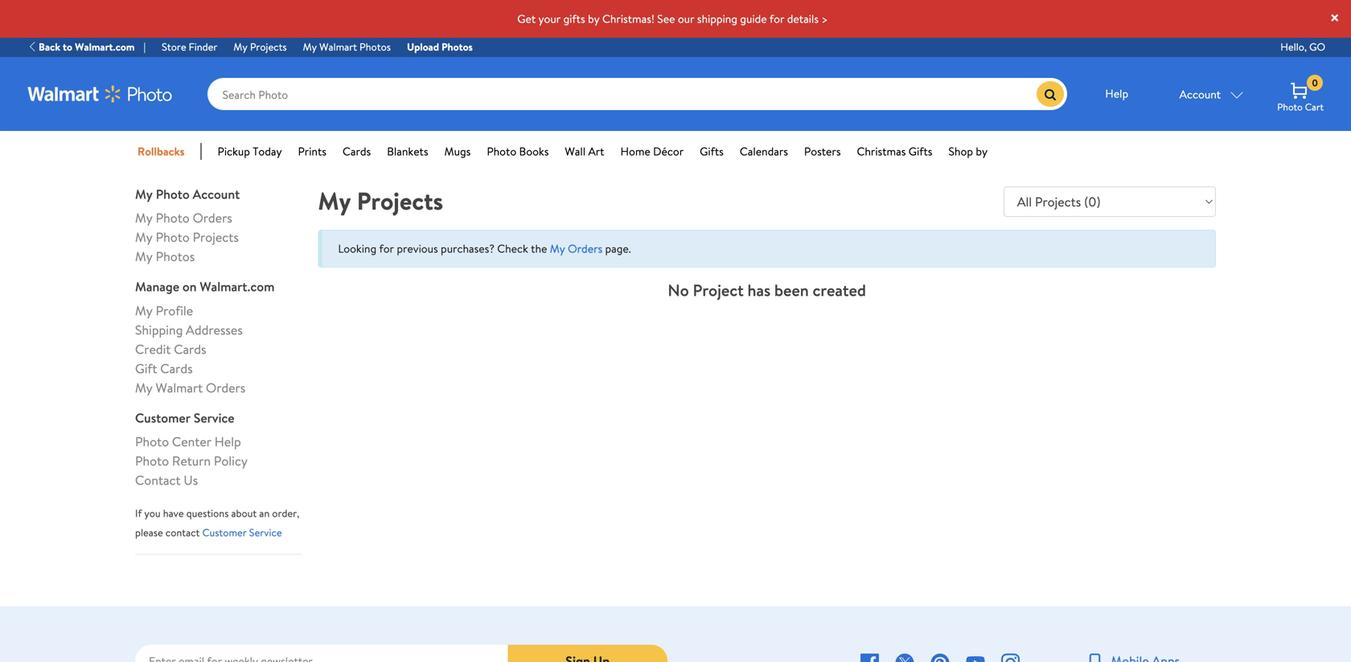 Task type: locate. For each thing, give the bounding box(es) containing it.
wall art
[[565, 144, 604, 159]]

0 horizontal spatial walmart
[[156, 379, 203, 397]]

projects
[[250, 40, 287, 54], [357, 184, 443, 218], [193, 229, 239, 246]]

questions
[[186, 507, 229, 521]]

0 horizontal spatial account
[[193, 185, 240, 203]]

service down an on the bottom of page
[[249, 526, 282, 540]]

mugs
[[444, 144, 471, 159]]

projects inside my photo account my photo orders my photo projects my photos
[[193, 229, 239, 246]]

1 vertical spatial walmart.com
[[200, 278, 275, 296]]

projects down my photo orders link
[[193, 229, 239, 246]]

photo books link
[[487, 143, 549, 160]]

get your gifts by christmas! see our shipping guide for details >
[[515, 11, 828, 27]]

pickup
[[218, 144, 250, 159]]

gifts right décor
[[700, 144, 724, 159]]

0 horizontal spatial photos
[[156, 248, 195, 266]]

see
[[657, 11, 675, 27]]

1 vertical spatial orders
[[568, 241, 603, 257]]

1 vertical spatial customer
[[202, 526, 247, 540]]

help right search button image
[[1105, 86, 1129, 101]]

account button
[[1162, 78, 1261, 110]]

cards right prints
[[343, 144, 371, 159]]

0 horizontal spatial walmart.com
[[75, 40, 135, 54]]

gift cards link
[[135, 360, 193, 378]]

help link
[[1088, 78, 1145, 110]]

1 horizontal spatial service
[[249, 526, 282, 540]]

account inside my photo account my photo orders my photo projects my photos
[[193, 185, 240, 203]]

0 horizontal spatial for
[[379, 241, 394, 257]]

service
[[194, 409, 235, 427], [249, 526, 282, 540]]

gifts right the christmas
[[909, 144, 933, 159]]

help inside 'customer service photo center help photo return policy contact us'
[[215, 433, 241, 451]]

1 horizontal spatial by
[[976, 144, 988, 159]]

>
[[821, 11, 828, 27]]

0 vertical spatial account
[[1180, 86, 1221, 102]]

1 vertical spatial by
[[976, 144, 988, 159]]

1 horizontal spatial customer
[[202, 526, 247, 540]]

1 vertical spatial help
[[215, 433, 241, 451]]

0 horizontal spatial help
[[215, 433, 241, 451]]

0 vertical spatial customer
[[135, 409, 191, 427]]

alert containing looking for previous purchases? check the
[[318, 230, 1216, 268]]

help inside help link
[[1105, 86, 1129, 101]]

1 vertical spatial projects
[[357, 184, 443, 218]]

rollbacks link
[[138, 143, 202, 160]]

christmas!
[[602, 11, 655, 27]]

1 vertical spatial for
[[379, 241, 394, 257]]

order,
[[272, 507, 299, 521]]

credit
[[135, 341, 171, 358]]

0 horizontal spatial my projects
[[234, 40, 287, 54]]

my
[[234, 40, 248, 54], [303, 40, 317, 54], [318, 184, 351, 218], [135, 185, 153, 203], [135, 209, 153, 227], [135, 229, 153, 246], [550, 241, 565, 257], [135, 248, 153, 266], [135, 302, 153, 320], [135, 379, 153, 397]]

blankets link
[[387, 143, 428, 160]]

orders up the my photo projects link
[[193, 209, 232, 227]]

hello,
[[1281, 40, 1307, 54]]

shipping
[[697, 11, 738, 27]]

0 vertical spatial cards
[[343, 144, 371, 159]]

customer service
[[202, 526, 282, 540]]

shipping addresses link
[[135, 321, 243, 339]]

home
[[621, 144, 651, 159]]

cards down shipping addresses link
[[174, 341, 206, 358]]

customer inside 'customer service photo center help photo return policy contact us'
[[135, 409, 191, 427]]

for right the looking
[[379, 241, 394, 257]]

my projects
[[234, 40, 287, 54], [318, 184, 443, 218]]

walmart.com right on
[[200, 278, 275, 296]]

customer service photo center help photo return policy contact us
[[135, 409, 248, 489]]

projects down blankets link
[[357, 184, 443, 218]]

cards down credit cards link
[[160, 360, 193, 378]]

back to walmart.com |
[[39, 40, 146, 54]]

for right guide
[[770, 11, 785, 27]]

contact
[[166, 526, 200, 540]]

2 vertical spatial orders
[[206, 379, 245, 397]]

walmart.com inside manage on walmart.com my profile shipping addresses credit cards gift cards my walmart orders
[[200, 278, 275, 296]]

1 horizontal spatial for
[[770, 11, 785, 27]]

customer service link
[[202, 526, 282, 540]]

0 vertical spatial by
[[588, 11, 600, 27]]

walmart.com for on
[[200, 278, 275, 296]]

my photo account my photo orders my photo projects my photos
[[135, 185, 240, 266]]

an
[[259, 507, 270, 521]]

1 horizontal spatial walmart.com
[[200, 278, 275, 296]]

account
[[1180, 86, 1221, 102], [193, 185, 240, 203]]

wall art link
[[565, 143, 604, 160]]

alert
[[318, 230, 1216, 268]]

cards
[[343, 144, 371, 159], [174, 341, 206, 358], [160, 360, 193, 378]]

1 horizontal spatial gifts
[[909, 144, 933, 159]]

posters link
[[804, 143, 841, 160]]

calendars link
[[740, 143, 788, 160]]

1 horizontal spatial photos
[[360, 40, 391, 54]]

my projects right the finder at the top
[[234, 40, 287, 54]]

photos
[[360, 40, 391, 54], [442, 40, 473, 54], [156, 248, 195, 266]]

0 vertical spatial help
[[1105, 86, 1129, 101]]

by right gifts
[[588, 11, 600, 27]]

customer
[[135, 409, 191, 427], [202, 526, 247, 540]]

1 vertical spatial cards
[[174, 341, 206, 358]]

orders down addresses
[[206, 379, 245, 397]]

prints
[[298, 144, 327, 159]]

orders inside alert
[[568, 241, 603, 257]]

1 vertical spatial walmart
[[156, 379, 203, 397]]

orders inside manage on walmart.com my profile shipping addresses credit cards gift cards my walmart orders
[[206, 379, 245, 397]]

looking
[[338, 241, 377, 257]]

1 vertical spatial account
[[193, 185, 240, 203]]

contact us link
[[135, 472, 198, 489]]

orders
[[193, 209, 232, 227], [568, 241, 603, 257], [206, 379, 245, 397]]

0 horizontal spatial customer
[[135, 409, 191, 427]]

0 vertical spatial service
[[194, 409, 235, 427]]

contact
[[135, 472, 181, 489]]

no
[[668, 279, 689, 302]]

walmart.com for to
[[75, 40, 135, 54]]

store finder link
[[154, 39, 225, 56]]

gifts
[[700, 144, 724, 159], [909, 144, 933, 159]]

return
[[172, 452, 211, 470]]

2 vertical spatial projects
[[193, 229, 239, 246]]

wall
[[565, 144, 586, 159]]

0 vertical spatial walmart.com
[[75, 40, 135, 54]]

created
[[813, 279, 866, 302]]

1 horizontal spatial projects
[[250, 40, 287, 54]]

to
[[63, 40, 72, 54]]

photos left upload
[[360, 40, 391, 54]]

customer down questions
[[202, 526, 247, 540]]

my inside alert
[[550, 241, 565, 257]]

walmart right my projects link
[[319, 40, 357, 54]]

check
[[497, 241, 528, 257]]

pickup today link
[[218, 143, 282, 160]]

my projects up the looking
[[318, 184, 443, 218]]

please
[[135, 526, 163, 540]]

1 horizontal spatial account
[[1180, 86, 1221, 102]]

1 gifts from the left
[[700, 144, 724, 159]]

1 horizontal spatial walmart
[[319, 40, 357, 54]]

walmart.com right "to"
[[75, 40, 135, 54]]

0 horizontal spatial projects
[[193, 229, 239, 246]]

service up center
[[194, 409, 235, 427]]

twitter image
[[895, 654, 915, 663]]

walmart down gift cards link
[[156, 379, 203, 397]]

mobile app image
[[1085, 654, 1105, 663]]

service inside 'customer service photo center help photo return policy contact us'
[[194, 409, 235, 427]]

1 horizontal spatial help
[[1105, 86, 1129, 101]]

photos down the my photo projects link
[[156, 248, 195, 266]]

orders left page.
[[568, 241, 603, 257]]

photos inside my photo account my photo orders my photo projects my photos
[[156, 248, 195, 266]]

my photo projects link
[[135, 229, 239, 246]]

hello, go
[[1281, 40, 1326, 54]]

my walmart photos link
[[295, 39, 399, 56]]

0 horizontal spatial service
[[194, 409, 235, 427]]

account inside dropdown button
[[1180, 86, 1221, 102]]

0 horizontal spatial gifts
[[700, 144, 724, 159]]

by right shop
[[976, 144, 988, 159]]

store finder
[[162, 40, 217, 54]]

purchases?
[[441, 241, 495, 257]]

1 vertical spatial my projects
[[318, 184, 443, 218]]

rollbacks
[[138, 144, 185, 159]]

help
[[1105, 86, 1129, 101], [215, 433, 241, 451]]

manage on walmart.com my profile shipping addresses credit cards gift cards my walmart orders
[[135, 278, 275, 397]]

customer up photo center help "link"
[[135, 409, 191, 427]]

help up policy
[[215, 433, 241, 451]]

0 vertical spatial orders
[[193, 209, 232, 227]]

projects right the finder at the top
[[250, 40, 287, 54]]

0 vertical spatial projects
[[250, 40, 287, 54]]

no project has been created
[[668, 279, 866, 302]]

gifts link
[[700, 143, 724, 160]]

for inside alert
[[379, 241, 394, 257]]

photos right upload
[[442, 40, 473, 54]]

1 vertical spatial service
[[249, 526, 282, 540]]

for
[[770, 11, 785, 27], [379, 241, 394, 257]]

if you have questions about an order, please contact
[[135, 507, 299, 540]]

back arrow image
[[27, 41, 39, 52]]

cart
[[1305, 100, 1324, 114]]



Task type: vqa. For each thing, say whether or not it's contained in the screenshot.
Project on the right
yes



Task type: describe. For each thing, give the bounding box(es) containing it.
center
[[172, 433, 211, 451]]

2 horizontal spatial projects
[[357, 184, 443, 218]]

service for customer service photo center help photo return policy contact us
[[194, 409, 235, 427]]

cards link
[[343, 143, 371, 160]]

on
[[183, 278, 197, 296]]

project
[[693, 279, 744, 302]]

finder
[[189, 40, 217, 54]]

christmas gifts link
[[857, 143, 933, 160]]

details
[[787, 11, 819, 27]]

manage
[[135, 278, 179, 296]]

my walmart photos
[[303, 40, 391, 54]]

décor
[[653, 144, 684, 159]]

looking for previous purchases? check the my orders page.
[[338, 241, 631, 257]]

home décor
[[621, 144, 684, 159]]

about
[[231, 507, 257, 521]]

art
[[588, 144, 604, 159]]

search button image
[[1043, 88, 1058, 102]]

shop by
[[949, 144, 988, 159]]

1 horizontal spatial my projects
[[318, 184, 443, 218]]

upload photos
[[407, 40, 473, 54]]

calendars
[[740, 144, 788, 159]]

customer for customer service
[[202, 526, 247, 540]]

2 horizontal spatial photos
[[442, 40, 473, 54]]

page.
[[605, 241, 631, 257]]

our
[[678, 11, 694, 27]]

christmas gifts
[[857, 144, 933, 159]]

0 vertical spatial my projects
[[234, 40, 287, 54]]

christmas
[[857, 144, 906, 159]]

my orders link
[[550, 241, 605, 257]]

credit cards link
[[135, 341, 206, 358]]

my projects link
[[225, 39, 295, 56]]

upload photos link
[[399, 39, 481, 56]]

walmart inside manage on walmart.com my profile shipping addresses credit cards gift cards my walmart orders
[[156, 379, 203, 397]]

my photo orders link
[[135, 209, 232, 227]]

upload
[[407, 40, 439, 54]]

back
[[39, 40, 60, 54]]

books
[[519, 144, 549, 159]]

photo center help link
[[135, 433, 241, 451]]

2 gifts from the left
[[909, 144, 933, 159]]

pickup today
[[218, 144, 282, 159]]

been
[[774, 279, 809, 302]]

|
[[144, 40, 146, 54]]

2 vertical spatial cards
[[160, 360, 193, 378]]

gift
[[135, 360, 157, 378]]

× link
[[1329, 4, 1341, 31]]

you
[[144, 507, 161, 521]]

policy
[[214, 452, 248, 470]]

shop by link
[[949, 143, 988, 160]]

0 horizontal spatial by
[[588, 11, 600, 27]]

my photos link
[[135, 248, 195, 266]]

if
[[135, 507, 142, 521]]

mugs link
[[444, 143, 471, 160]]

instagram image
[[1001, 654, 1020, 663]]

×
[[1329, 4, 1341, 31]]

0 vertical spatial walmart
[[319, 40, 357, 54]]

photo books
[[487, 144, 549, 159]]

gifts
[[563, 11, 585, 27]]

profile
[[156, 302, 193, 320]]

your
[[539, 11, 561, 27]]

guide
[[740, 11, 767, 27]]

home décor link
[[621, 143, 684, 160]]

go
[[1309, 40, 1326, 54]]

the
[[531, 241, 547, 257]]

photo return policy link
[[135, 452, 248, 470]]

shop
[[949, 144, 973, 159]]

blankets
[[387, 144, 428, 159]]

youtube image
[[966, 654, 985, 663]]

0 vertical spatial for
[[770, 11, 785, 27]]

facebook image
[[860, 654, 879, 663]]

get
[[517, 11, 536, 27]]

0
[[1312, 76, 1318, 90]]

addresses
[[186, 321, 243, 339]]

photo cart
[[1277, 100, 1324, 114]]

service for customer service
[[249, 526, 282, 540]]

previous
[[397, 241, 438, 257]]

has
[[748, 279, 771, 302]]

prints link
[[298, 143, 327, 160]]

customer for customer service photo center help photo return policy contact us
[[135, 409, 191, 427]]

shipping
[[135, 321, 183, 339]]

have
[[163, 507, 184, 521]]

orders inside my photo account my photo orders my photo projects my photos
[[193, 209, 232, 227]]

label for search text field text field
[[208, 78, 1037, 110]]

pinterest image
[[931, 654, 950, 663]]

posters
[[804, 144, 841, 159]]



